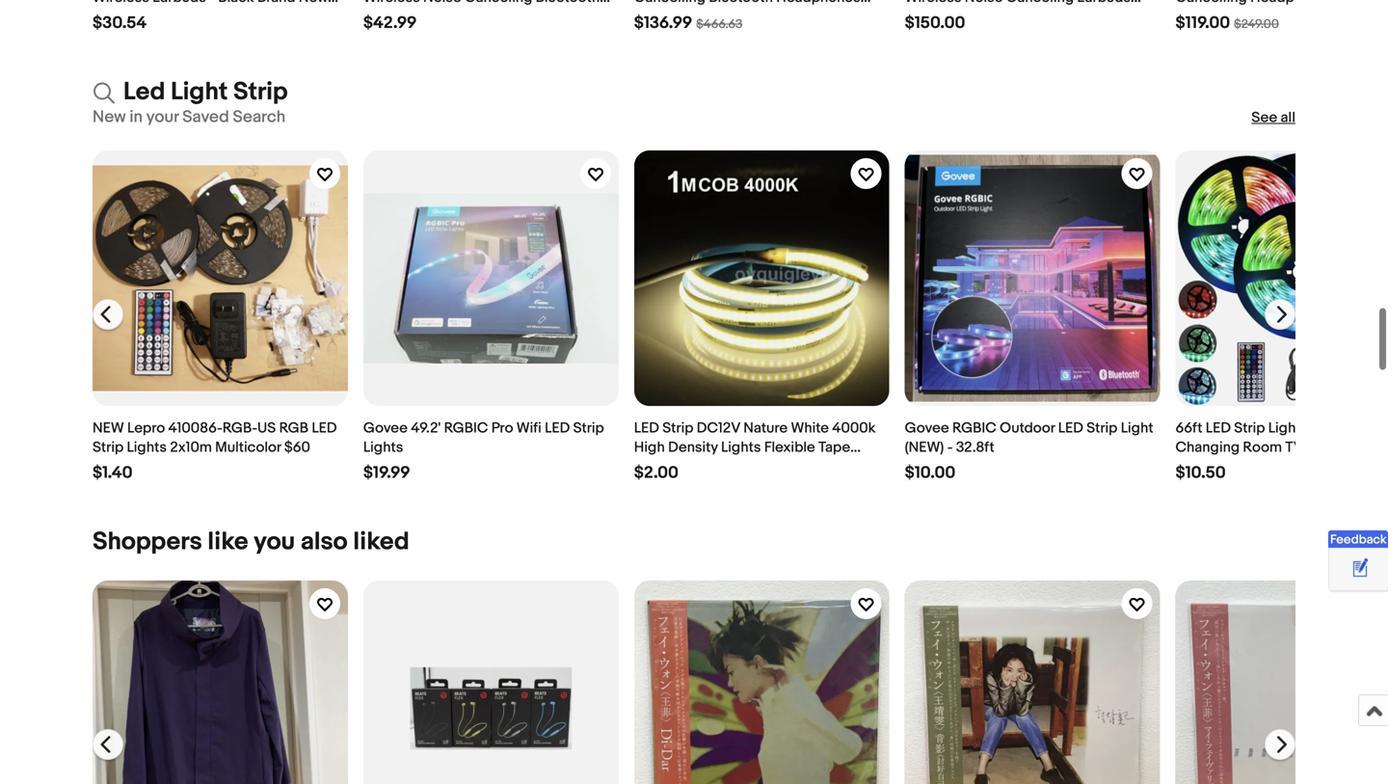 Task type: vqa. For each thing, say whether or not it's contained in the screenshot.
Sponsored text box
no



Task type: describe. For each thing, give the bounding box(es) containing it.
$119.00 text field
[[1176, 13, 1231, 33]]

$136.99 $466.63
[[634, 13, 743, 33]]

410086-
[[168, 420, 223, 437]]

flexible
[[765, 439, 816, 456]]

$42.99
[[364, 13, 417, 33]]

$2.00 text field
[[634, 463, 679, 483]]

49.2'
[[411, 420, 441, 437]]

multicolor
[[215, 439, 281, 456]]

like
[[208, 527, 248, 557]]

govee rgbic outdoor led strip light (new) - 32.8ft $10.00
[[905, 420, 1154, 483]]

$30.54
[[93, 13, 147, 33]]

strip inside govee rgbic outdoor led strip light (new) - 32.8ft $10.00
[[1087, 420, 1118, 437]]

lepro
[[127, 420, 165, 437]]

led strip dc12v nature white 4000k high density lights flexible tape 300cob 1m
[[634, 420, 876, 476]]

$10.00
[[905, 463, 956, 483]]

new
[[93, 420, 124, 437]]

$1.40 text field
[[93, 463, 133, 483]]

led inside 66ft led strip lights rgb color changing room tv bar tape lig
[[1206, 420, 1232, 437]]

-
[[948, 439, 953, 456]]

$60
[[284, 439, 310, 456]]

led light strip link
[[93, 77, 288, 107]]

$10.50
[[1176, 463, 1227, 483]]

also
[[301, 527, 348, 557]]

govee 49.2' rgbic pro wifi led strip lights $19.99
[[364, 420, 605, 483]]

light inside govee rgbic outdoor led strip light (new) - 32.8ft $10.00
[[1122, 420, 1154, 437]]

high
[[634, 439, 665, 456]]

4000k
[[833, 420, 876, 437]]

new in your saved search element
[[93, 107, 286, 127]]

$150.00 text field
[[905, 13, 966, 33]]

govee for 32.8ft
[[905, 420, 950, 437]]

1m
[[696, 458, 713, 476]]

new
[[93, 107, 126, 127]]

lights inside led strip dc12v nature white 4000k high density lights flexible tape 300cob 1m
[[722, 439, 761, 456]]

lights inside 66ft led strip lights rgb color changing room tv bar tape lig
[[1269, 420, 1309, 437]]

$119.00
[[1176, 13, 1231, 33]]

$1.40
[[93, 463, 133, 483]]

changing
[[1176, 439, 1240, 456]]

saved
[[183, 107, 229, 127]]

led inside govee rgbic outdoor led strip light (new) - 32.8ft $10.00
[[1059, 420, 1084, 437]]

led inside led strip dc12v nature white 4000k high density lights flexible tape 300cob 1m
[[634, 420, 660, 437]]

rgbic inside govee 49.2' rgbic pro wifi led strip lights $19.99
[[444, 420, 488, 437]]

66ft led strip lights rgb color changing room tv bar tape lig
[[1176, 420, 1389, 476]]

32.8ft
[[957, 439, 995, 456]]

$2.00
[[634, 463, 679, 483]]

govee for $19.99
[[364, 420, 408, 437]]

outdoor
[[1000, 420, 1056, 437]]

see
[[1252, 109, 1278, 126]]

room
[[1244, 439, 1283, 456]]

lights inside new lepro 410086-rgb-us rgb led strip lights 2x10m multicolor $60 $1.40
[[127, 439, 167, 456]]

pro
[[492, 420, 514, 437]]

tv
[[1286, 439, 1304, 456]]

$10.50 text field
[[1176, 463, 1227, 483]]



Task type: locate. For each thing, give the bounding box(es) containing it.
govee inside govee 49.2' rgbic pro wifi led strip lights $19.99
[[364, 420, 408, 437]]

tape down 4000k
[[819, 439, 851, 456]]

0 vertical spatial light
[[171, 77, 228, 107]]

govee inside govee rgbic outdoor led strip light (new) - 32.8ft $10.00
[[905, 420, 950, 437]]

strip inside govee 49.2' rgbic pro wifi led strip lights $19.99
[[573, 420, 605, 437]]

us
[[258, 420, 276, 437]]

2 govee from the left
[[905, 420, 950, 437]]

tape inside led strip dc12v nature white 4000k high density lights flexible tape 300cob 1m
[[819, 439, 851, 456]]

66ft
[[1176, 420, 1203, 437]]

$30.54 link
[[93, 0, 348, 33]]

1 rgb from the left
[[279, 420, 309, 437]]

rgb up bar
[[1312, 420, 1342, 437]]

lights up '$19.99'
[[364, 439, 404, 456]]

new in your saved search
[[93, 107, 286, 127]]

rgbic up 32.8ft
[[953, 420, 997, 437]]

1 horizontal spatial govee
[[905, 420, 950, 437]]

previous price $466.63 text field
[[697, 17, 743, 32]]

tape down color
[[1331, 439, 1363, 456]]

color
[[1345, 420, 1381, 437]]

2x10m
[[170, 439, 212, 456]]

$42.99 text field
[[364, 13, 417, 33]]

1 led from the left
[[312, 420, 337, 437]]

bar
[[1307, 439, 1328, 456]]

led light strip
[[123, 77, 288, 107]]

$136.99 text field
[[634, 13, 693, 33]]

wifi
[[517, 420, 542, 437]]

led right wifi
[[545, 420, 570, 437]]

1 govee from the left
[[364, 420, 408, 437]]

1 rgbic from the left
[[444, 420, 488, 437]]

0 horizontal spatial tape
[[819, 439, 851, 456]]

2 rgbic from the left
[[953, 420, 997, 437]]

$136.99
[[634, 13, 693, 33]]

liked
[[353, 527, 410, 557]]

$150.00
[[905, 13, 966, 33]]

$42.99 link
[[364, 0, 619, 33]]

rgbic inside govee rgbic outdoor led strip light (new) - 32.8ft $10.00
[[953, 420, 997, 437]]

white
[[791, 420, 829, 437]]

1 horizontal spatial rgb
[[1312, 420, 1342, 437]]

led inside govee 49.2' rgbic pro wifi led strip lights $19.99
[[545, 420, 570, 437]]

strip down new on the left bottom of the page
[[93, 439, 124, 456]]

dc12v
[[697, 420, 741, 437]]

new lepro 410086-rgb-us rgb led strip lights 2x10m multicolor $60 $1.40
[[93, 420, 337, 483]]

strip right wifi
[[573, 420, 605, 437]]

lights up the tv
[[1269, 420, 1309, 437]]

tape inside 66ft led strip lights rgb color changing room tv bar tape lig
[[1331, 439, 1363, 456]]

strip up room
[[1235, 420, 1266, 437]]

light
[[171, 77, 228, 107], [1122, 420, 1154, 437]]

strip up density
[[663, 420, 694, 437]]

rgbic left pro
[[444, 420, 488, 437]]

$466.63
[[697, 17, 743, 32]]

strip
[[233, 77, 288, 107], [573, 420, 605, 437], [663, 420, 694, 437], [1087, 420, 1118, 437], [1235, 420, 1266, 437], [93, 439, 124, 456]]

density
[[669, 439, 718, 456]]

4 led from the left
[[1059, 420, 1084, 437]]

your
[[146, 107, 179, 127]]

1 tape from the left
[[819, 439, 851, 456]]

3 led from the left
[[634, 420, 660, 437]]

search
[[233, 107, 286, 127]]

see all link
[[1252, 108, 1296, 127]]

govee left 49.2'
[[364, 420, 408, 437]]

shoppers
[[93, 527, 202, 557]]

led right us at the left bottom of the page
[[312, 420, 337, 437]]

0 horizontal spatial rgb
[[279, 420, 309, 437]]

rgb
[[279, 420, 309, 437], [1312, 420, 1342, 437]]

1 vertical spatial light
[[1122, 420, 1154, 437]]

lights down lepro
[[127, 439, 167, 456]]

$30.54 text field
[[93, 13, 147, 33]]

led right outdoor
[[1059, 420, 1084, 437]]

2 led from the left
[[545, 420, 570, 437]]

govee up (new)
[[905, 420, 950, 437]]

$150.00 link
[[905, 0, 1161, 33]]

5 led from the left
[[1206, 420, 1232, 437]]

strip inside led strip dc12v nature white 4000k high density lights flexible tape 300cob 1m
[[663, 420, 694, 437]]

all
[[1281, 109, 1296, 126]]

rgb-
[[223, 420, 258, 437]]

strip inside new lepro 410086-rgb-us rgb led strip lights 2x10m multicolor $60 $1.40
[[93, 439, 124, 456]]

tape for $10.50
[[1331, 439, 1363, 456]]

lights
[[1269, 420, 1309, 437], [127, 439, 167, 456], [364, 439, 404, 456], [722, 439, 761, 456]]

led inside new lepro 410086-rgb-us rgb led strip lights 2x10m multicolor $60 $1.40
[[312, 420, 337, 437]]

strip right saved
[[233, 77, 288, 107]]

strip inside 66ft led strip lights rgb color changing room tv bar tape lig
[[1235, 420, 1266, 437]]

1 horizontal spatial tape
[[1331, 439, 1363, 456]]

tape for $2.00
[[819, 439, 851, 456]]

in
[[130, 107, 143, 127]]

rgb inside 66ft led strip lights rgb color changing room tv bar tape lig
[[1312, 420, 1342, 437]]

led
[[123, 77, 165, 107]]

you
[[254, 527, 295, 557]]

nature
[[744, 420, 788, 437]]

rgb inside new lepro 410086-rgb-us rgb led strip lights 2x10m multicolor $60 $1.40
[[279, 420, 309, 437]]

rgb up $60
[[279, 420, 309, 437]]

rgbic
[[444, 420, 488, 437], [953, 420, 997, 437]]

shoppers like you also liked
[[93, 527, 410, 557]]

lights down the dc12v
[[722, 439, 761, 456]]

2 tape from the left
[[1331, 439, 1363, 456]]

$10.00 text field
[[905, 463, 956, 483]]

$119.00 $249.00
[[1176, 13, 1280, 33]]

$19.99 text field
[[364, 463, 411, 483]]

0 horizontal spatial rgbic
[[444, 420, 488, 437]]

previous price $249.00 text field
[[1235, 17, 1280, 32]]

led
[[312, 420, 337, 437], [545, 420, 570, 437], [634, 420, 660, 437], [1059, 420, 1084, 437], [1206, 420, 1232, 437]]

2 rgb from the left
[[1312, 420, 1342, 437]]

1 horizontal spatial light
[[1122, 420, 1154, 437]]

0 horizontal spatial light
[[171, 77, 228, 107]]

$19.99
[[364, 463, 411, 483]]

(new)
[[905, 439, 945, 456]]

feedback
[[1331, 532, 1388, 547]]

0 horizontal spatial govee
[[364, 420, 408, 437]]

lights inside govee 49.2' rgbic pro wifi led strip lights $19.99
[[364, 439, 404, 456]]

see all
[[1252, 109, 1296, 126]]

tape
[[819, 439, 851, 456], [1331, 439, 1363, 456]]

govee
[[364, 420, 408, 437], [905, 420, 950, 437]]

led up high
[[634, 420, 660, 437]]

led up changing
[[1206, 420, 1232, 437]]

$249.00
[[1235, 17, 1280, 32]]

1 horizontal spatial rgbic
[[953, 420, 997, 437]]

300cob
[[634, 458, 693, 476]]

strip right outdoor
[[1087, 420, 1118, 437]]



